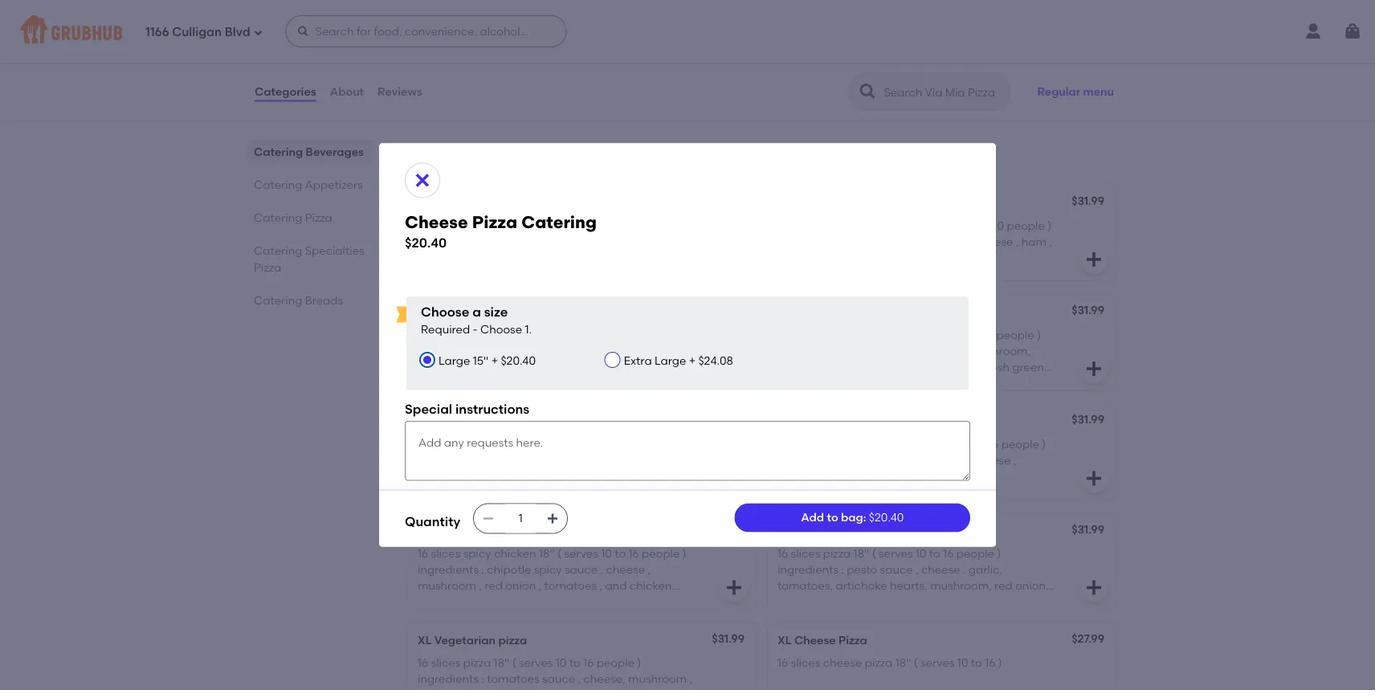 Task type: locate. For each thing, give the bounding box(es) containing it.
chipotle up xl vegetarian pizza
[[504, 595, 548, 609]]

sauce inside 16 slices combination pizza 18'' serves ( 6 to 10 people ) ingredients : tomatoes sauce , salami linguica , mushroom,green peppers black olives and sausage .
[[590, 344, 623, 358]]

1 vertical spatial mushroom
[[418, 579, 477, 593]]

( inside 16 slices hawaiian pizza  18" ( serves 6 to 10 people ) ingredients : tomatoes sauce , extra cheese , ham , pineapple .
[[927, 218, 931, 232]]

extra inside 16 slices hawaiian pizza  18" ( serves 6 to 10 people ) ingredients : tomatoes sauce , extra cheese , ham , pineapple .
[[944, 235, 972, 248]]

0 horizontal spatial mushroom
[[418, 579, 477, 593]]

ingredients down italiana
[[778, 344, 839, 358]]

0 vertical spatial $20.40
[[405, 235, 447, 250]]

1.
[[525, 322, 532, 336]]

onion inside '16 slices chicken pizza 18'' ( serves 10 to 16 people ) ingredients : garlic sauce , cilantro . cheese , mushroom , red onion and chicken .'
[[866, 470, 896, 483]]

15"
[[473, 354, 489, 368]]

garlic inside '16 slices chicken pizza 18'' ( serves 10 to 16 people ) ingredients : garlic sauce , cilantro . cheese , mushroom , red onion and chicken .'
[[847, 454, 878, 467]]

slices for 16 slices cheese pizza 18'' ( serves 10 to 16 )
[[791, 656, 821, 670]]

1 vertical spatial catering pizza
[[254, 211, 333, 224]]

$31.99 for 16 slices pizza 18'' ( serves 10 to 16 people ) ingredients : pesto sauce , cheese . garlic, tomatoes, artichoke hearts, mushroom, red onion and chicken
[[1072, 522, 1105, 536]]

people inside 16 slices double pepperoni with extra cheese 18'' ( serves 10 to 16 people )
[[496, 454, 534, 467]]

extra
[[944, 235, 972, 248], [589, 437, 617, 451]]

onion
[[778, 377, 808, 390], [866, 470, 896, 483], [506, 579, 536, 593], [1016, 579, 1046, 593], [439, 689, 469, 690]]

catering inside cheese pizza catering $20.40
[[522, 212, 597, 232]]

1 horizontal spatial extra
[[944, 235, 972, 248]]

.
[[836, 251, 839, 265], [467, 377, 470, 390], [811, 377, 814, 390], [967, 454, 969, 467], [968, 470, 971, 483], [964, 563, 966, 577], [587, 595, 589, 609]]

with right pepperoni
[[563, 437, 586, 451]]

slices down pesto
[[791, 547, 821, 560]]

slices for 16 slices pizza 18'' ( serves 10 to 16 people ) ingredients : pesto sauce , cheese . garlic, tomatoes, artichoke hearts, mushroom, red onion and chicken
[[791, 547, 821, 560]]

+ right the 15"
[[492, 354, 498, 368]]

( inside "16 slices pizza 18'' ( serves 10 to 16 people ) ingredients : tomatoes sauce , cheese, mushroom , red onion , green peppers , tomatoes."
[[512, 656, 516, 670]]

add to bag: $20.40
[[801, 511, 904, 525]]

serves inside '16 slices chicken pizza 18'' ( serves 10 to 16 people ) ingredients : garlic sauce , cilantro . cheese , mushroom , red onion and chicken .'
[[924, 437, 958, 451]]

artichoke
[[836, 579, 888, 593]]

olives
[[646, 360, 676, 374]]

16 inside the 16 slices italiana pizza 18'' ( serves 6 to 10 people ) ingredients : garlic sauce , cheese , mushroom, tomatoes ,sausage , and topped with fresh green onion .
[[778, 328, 789, 341]]

cheese inside button
[[418, 196, 459, 209]]

slices inside '16 slices chicken pizza 18'' ( serves 10 to 16 people ) ingredients : garlic sauce , cilantro . cheese , mushroom , red onion and chicken .'
[[791, 437, 821, 451]]

catering appetizers tab
[[254, 176, 366, 193]]

with left fresh
[[958, 360, 981, 374]]

tomatoes inside 16 slices combination pizza 18'' serves ( 6 to 10 people ) ingredients : tomatoes sauce , salami linguica , mushroom,green peppers black olives and sausage .
[[534, 344, 587, 358]]

pizza left 18"
[[878, 218, 906, 232]]

pizza right italiana
[[868, 328, 895, 341]]

0 horizontal spatial large
[[439, 354, 470, 368]]

$31.99 for 16 slices italiana pizza 18'' ( serves 6 to 10 people ) ingredients : garlic sauce , cheese , mushroom, tomatoes ,sausage , and topped with fresh green onion .
[[1072, 303, 1105, 317]]

0 vertical spatial chicken
[[831, 414, 876, 428]]

16 inside 16 slices combination pizza 18'' serves ( 6 to 10 people ) ingredients : tomatoes sauce , salami linguica , mushroom,green peppers black olives and sausage .
[[418, 328, 429, 341]]

red up bag:
[[845, 470, 863, 483]]

bacon
[[778, 52, 813, 66]]

people inside 16 slices pizza 18'' ( serves 10 to 16 people ) ingredients : pesto sauce , cheese . garlic, tomatoes, artichoke hearts, mushroom, red onion and chicken
[[957, 547, 995, 560]]

mushroom inside "16 slices pizza 18'' ( serves 10 to 16 people ) ingredients : tomatoes sauce , cheese, mushroom , red onion , green peppers , tomatoes."
[[628, 672, 687, 686]]

$27.99
[[1072, 632, 1105, 645]]

with inside 16 slices spicy chicken 18'' ( serves 10 to 16 people ) ingredients : chipotle spicy sauce , cheese , mushroom , red onion , tomatoes , and chicken marinated with chipotle sauce .
[[478, 595, 501, 609]]

slices down xl pepperoni blast
[[431, 437, 461, 451]]

svg image
[[1344, 22, 1363, 41], [254, 28, 263, 37], [1085, 359, 1104, 379], [547, 512, 559, 525], [1085, 578, 1104, 597]]

1 vertical spatial mushroom,
[[931, 579, 992, 593]]

pizza right vegetarian
[[499, 633, 527, 647]]

1 vertical spatial garlic
[[847, 454, 878, 467]]

ingredients up marinated
[[418, 563, 479, 577]]

2 horizontal spatial mushroom
[[778, 470, 837, 483]]

1 horizontal spatial +
[[689, 354, 696, 368]]

chipotle down the 'input item quantity' number field
[[487, 563, 532, 577]]

( inside the 16 slices italiana pizza 18'' ( serves 6 to 10 people ) ingredients : garlic sauce , cheese , mushroom, tomatoes ,sausage , and topped with fresh green onion .
[[917, 328, 921, 341]]

:
[[842, 235, 844, 248], [529, 344, 532, 358], [842, 344, 844, 358], [842, 454, 844, 467], [482, 563, 484, 577], [842, 563, 844, 577], [482, 672, 484, 686]]

xl pepperoni blast
[[418, 414, 522, 428]]

0 vertical spatial peppers
[[565, 360, 611, 374]]

pizza up catering breads
[[254, 260, 281, 274]]

xl left pesto
[[778, 524, 792, 537]]

slices down chipotle
[[431, 547, 461, 560]]

marinated
[[418, 595, 476, 609]]

0 vertical spatial spicy
[[463, 547, 491, 560]]

catering
[[254, 145, 303, 158], [405, 147, 480, 168], [254, 178, 302, 191], [494, 196, 543, 209], [254, 211, 302, 224], [522, 212, 597, 232], [254, 243, 302, 257], [254, 293, 302, 307]]

: inside "16 slices pizza 18'' ( serves 10 to 16 people ) ingredients : tomatoes sauce , cheese, mushroom , red onion , green peppers , tomatoes."
[[482, 672, 484, 686]]

slices down garlic
[[791, 437, 821, 451]]

) inside 16 slices combination pizza 18'' serves ( 6 to 10 people ) ingredients : tomatoes sauce , salami linguica , mushroom,green peppers black olives and sausage .
[[459, 344, 463, 358]]

extra large + $24.08
[[624, 354, 734, 368]]

people inside '16 slices chicken pizza 18'' ( serves 10 to 16 people ) ingredients : garlic sauce , cilantro . cheese , mushroom , red onion and chicken .'
[[1002, 437, 1040, 451]]

with up xl vegetarian pizza
[[478, 595, 501, 609]]

: inside 16 slices spicy chicken 18'' ( serves 10 to 16 people ) ingredients : chipotle spicy sauce , cheese , mushroom , red onion , tomatoes , and chicken marinated with chipotle sauce .
[[482, 563, 484, 577]]

red inside 16 slices pizza 18'' ( serves 10 to 16 people ) ingredients : pesto sauce , cheese . garlic, tomatoes, artichoke hearts, mushroom, red onion and chicken
[[995, 579, 1013, 593]]

green down xl vegetarian pizza
[[478, 689, 509, 690]]

1 garlic from the top
[[847, 344, 878, 358]]

pizza down catering appetizers tab
[[305, 211, 333, 224]]

1 vertical spatial spicy
[[534, 563, 562, 577]]

: for combination
[[529, 344, 532, 358]]

16
[[778, 218, 789, 232], [418, 328, 429, 341], [778, 328, 789, 341], [418, 437, 429, 451], [778, 437, 789, 451], [989, 437, 999, 451], [482, 454, 493, 467], [418, 547, 429, 560], [629, 547, 639, 560], [778, 547, 789, 560], [944, 547, 954, 560], [418, 656, 429, 670], [583, 656, 594, 670], [778, 656, 789, 670], [985, 656, 996, 670]]

cheese inside '16 slices chicken pizza 18'' ( serves 10 to 16 people ) ingredients : garlic sauce , cilantro . cheese , mushroom , red onion and chicken .'
[[972, 454, 1011, 467]]

0 horizontal spatial peppers
[[512, 689, 557, 690]]

$20.40 for 15"
[[501, 354, 536, 368]]

ingredients for combination
[[465, 344, 526, 358]]

0 horizontal spatial $20.40
[[405, 235, 447, 250]]

: down hawaiian
[[842, 235, 844, 248]]

10 inside "16 slices pizza 18'' ( serves 10 to 16 people ) ingredients : tomatoes sauce , cheese, mushroom , red onion , green peppers , tomatoes."
[[556, 656, 567, 670]]

cheese down cheese pizza catering
[[405, 212, 468, 232]]

: for italiana
[[842, 344, 844, 358]]

tomatoes inside 16 slices spicy chicken 18'' ( serves 10 to 16 people ) ingredients : chipotle spicy sauce , cheese , mushroom , red onion , tomatoes , and chicken marinated with chipotle sauce .
[[544, 579, 597, 593]]

18'' inside 16 slices spicy chicken 18'' ( serves 10 to 16 people ) ingredients : chipotle spicy sauce , cheese , mushroom , red onion , tomatoes , and chicken marinated with chipotle sauce .
[[539, 547, 555, 560]]

0 horizontal spatial green
[[478, 689, 509, 690]]

ingredients down vegetarian
[[418, 672, 479, 686]]

2 + from the left
[[689, 354, 696, 368]]

0 vertical spatial catering pizza
[[405, 147, 530, 168]]

ingredients inside 16 slices spicy chicken 18'' ( serves 10 to 16 people ) ingredients : chipotle spicy sauce , cheese , mushroom , red onion , tomatoes , and chicken marinated with chipotle sauce .
[[418, 563, 479, 577]]

: up mushroom,green
[[529, 344, 532, 358]]

: down xl chipotle chicken
[[482, 563, 484, 577]]

via
[[886, 414, 903, 428]]

+
[[492, 354, 498, 368], [689, 354, 696, 368]]

1166
[[145, 25, 169, 39]]

$39.99
[[711, 50, 745, 64]]

pepperoni
[[418, 52, 475, 66], [435, 414, 492, 428]]

0 horizontal spatial with
[[478, 595, 501, 609]]

$31.99 for 16 slices chicken pizza 18'' ( serves 10 to 16 people ) ingredients : garlic sauce , cilantro . cheese , mushroom , red onion and chicken .
[[1072, 413, 1105, 427]]

16 slices pizza 18'' ( serves 10 to 16 people ) ingredients : tomatoes sauce , cheese, mushroom , red onion , green peppers , tomatoes.
[[418, 656, 693, 690]]

mushroom, down garlic,
[[931, 579, 992, 593]]

categories
[[255, 85, 316, 98]]

0 vertical spatial cheese
[[418, 196, 459, 209]]

green
[[1013, 360, 1045, 374], [478, 689, 509, 690]]

large right extra
[[655, 354, 687, 368]]

0 horizontal spatial choose
[[421, 304, 470, 320]]

1 vertical spatial pepperoni
[[435, 414, 492, 428]]

xl up the required
[[418, 305, 432, 319]]

32 bacon ranch sticks ( serves 20 to 24 people )
[[778, 75, 1032, 88]]

1 vertical spatial extra
[[589, 437, 617, 451]]

1 horizontal spatial peppers
[[565, 360, 611, 374]]

people inside "16 slices pizza 18'' ( serves 10 to 16 people ) ingredients : tomatoes sauce , cheese, mushroom , red onion , green peppers , tomatoes."
[[597, 656, 635, 670]]

1 vertical spatial with
[[563, 437, 586, 451]]

,sausage
[[833, 360, 882, 374]]

slices inside 16 slices combination pizza 18'' serves ( 6 to 10 people ) ingredients : tomatoes sauce , salami linguica , mushroom,green peppers black olives and sausage .
[[431, 328, 461, 341]]

xl for xl vegetarian pizza
[[418, 633, 432, 647]]

peppers inside "16 slices pizza 18'' ( serves 10 to 16 people ) ingredients : tomatoes sauce , cheese, mushroom , red onion , green peppers , tomatoes."
[[512, 689, 557, 690]]

fresh
[[983, 360, 1010, 374]]

0 vertical spatial mushroom
[[778, 470, 837, 483]]

16 slices combination pizza 18'' serves ( 6 to 10 people ) ingredients : tomatoes sauce , salami linguica , mushroom,green peppers black olives and sausage .
[[418, 328, 701, 390]]

( inside '16 slices chicken pizza 18'' ( serves 10 to 16 people ) ingredients : garlic sauce , cilantro . cheese , mushroom , red onion and chicken .'
[[917, 437, 921, 451]]

1 vertical spatial cheese
[[405, 212, 468, 232]]

2 horizontal spatial with
[[958, 360, 981, 374]]

) inside 16 slices pizza 18'' ( serves 10 to 16 people ) ingredients : pesto sauce , cheese . garlic, tomatoes, artichoke hearts, mushroom, red onion and chicken
[[998, 547, 1002, 560]]

red up xl vegetarian pizza
[[485, 579, 503, 593]]

slices down xl cheese pizza
[[791, 656, 821, 670]]

catering pizza tab
[[254, 209, 366, 226]]

$24.08
[[699, 354, 734, 368]]

cheese pizza catering $20.40
[[405, 212, 597, 250]]

pizza down xl vegetarian pizza
[[463, 656, 491, 670]]

xl for xl garlic chicken ( via mia chicken )
[[778, 414, 792, 428]]

mushroom up marinated
[[418, 579, 477, 593]]

$31.99 for 16 slices spicy chicken 18'' ( serves 10 to 16 people ) ingredients : chipotle spicy sauce , cheese , mushroom , red onion , tomatoes , and chicken marinated with chipotle sauce .
[[712, 522, 745, 536]]

pizza down xl cheese pizza
[[865, 656, 893, 670]]

1 horizontal spatial spicy
[[534, 563, 562, 577]]

$20.40 down combination
[[501, 354, 536, 368]]

pizza inside 16 slices combination pizza 18'' serves ( 6 to 10 people ) ingredients : tomatoes sauce , salami linguica , mushroom,green peppers black olives and sausage .
[[536, 328, 564, 341]]

tomatoes
[[847, 235, 900, 248], [534, 344, 587, 358], [778, 360, 831, 374], [544, 579, 597, 593], [487, 672, 540, 686]]

catering pizza up cheese pizza catering
[[405, 147, 530, 168]]

0 horizontal spatial catering pizza
[[254, 211, 333, 224]]

: inside '16 slices chicken pizza 18'' ( serves 10 to 16 people ) ingredients : garlic sauce , cilantro . cheese , mushroom , red onion and chicken .'
[[842, 454, 844, 467]]

peppers
[[565, 360, 611, 374], [512, 689, 557, 690]]

xl down sausage
[[418, 414, 432, 428]]

slices down vegetarian
[[431, 656, 461, 670]]

slices for 16 slices italiana pizza 18'' ( serves 6 to 10 people ) ingredients : garlic sauce , cheese , mushroom, tomatoes ,sausage , and topped with fresh green onion .
[[791, 328, 821, 341]]

ingredients down garlic
[[778, 454, 839, 467]]

slices left italiana
[[791, 328, 821, 341]]

garlic down xl garlic chicken ( via mia chicken )
[[847, 454, 878, 467]]

pizza down xl garlic chicken ( via mia chicken )
[[868, 437, 896, 451]]

cheese down tomatoes,
[[795, 633, 836, 647]]

ingredients for italiana
[[778, 344, 839, 358]]

red inside '16 slices chicken pizza 18'' ( serves 10 to 16 people ) ingredients : garlic sauce , cilantro . cheese , mushroom , red onion and chicken .'
[[845, 470, 863, 483]]

cheese for cheese pizza catering $20.40
[[405, 212, 468, 232]]

tomatoes.
[[565, 689, 621, 690]]

extra inside 16 slices double pepperoni with extra cheese 18'' ( serves 10 to 16 people )
[[589, 437, 617, 451]]

extra left ham
[[944, 235, 972, 248]]

garlic,
[[969, 563, 1003, 577]]

2 vertical spatial mushroom
[[628, 672, 687, 686]]

mushroom up add
[[778, 470, 837, 483]]

: down xl garlic chicken ( via mia chicken )
[[842, 454, 844, 467]]

2 horizontal spatial 6
[[970, 218, 977, 232]]

garlic inside the 16 slices italiana pizza 18'' ( serves 6 to 10 people ) ingredients : garlic sauce , cheese , mushroom, tomatoes ,sausage , and topped with fresh green onion .
[[847, 344, 878, 358]]

1 horizontal spatial with
[[563, 437, 586, 451]]

cheese up cheese pizza catering $20.40
[[418, 196, 459, 209]]

catering pizza down catering appetizers
[[254, 211, 333, 224]]

with
[[958, 360, 981, 374], [563, 437, 586, 451], [478, 595, 501, 609]]

pizza
[[878, 218, 906, 232], [536, 328, 564, 341], [868, 437, 896, 451], [823, 547, 851, 560], [499, 633, 527, 647], [463, 656, 491, 670], [865, 656, 893, 670]]

to inside the 16 slices italiana pizza 18'' ( serves 6 to 10 people ) ingredients : garlic sauce , cheese , mushroom, tomatoes ,sausage , and topped with fresh green onion .
[[969, 328, 981, 341]]

garlic
[[795, 414, 829, 428]]

: for chicken
[[842, 454, 844, 467]]

ranch down bacon ranch sticks
[[831, 75, 863, 88]]

pesto
[[847, 563, 878, 577]]

red down vegetarian
[[418, 689, 436, 690]]

: left pesto at the right bottom of page
[[842, 563, 844, 577]]

6
[[970, 218, 977, 232], [628, 328, 635, 341], [960, 328, 967, 341]]

sauce
[[902, 235, 935, 248], [590, 344, 623, 358], [881, 344, 914, 358], [881, 454, 914, 467], [565, 563, 598, 577], [880, 563, 913, 577], [551, 595, 584, 609], [542, 672, 575, 686]]

slices
[[791, 218, 821, 232], [431, 328, 461, 341], [791, 328, 821, 341], [431, 437, 461, 451], [791, 437, 821, 451], [431, 547, 461, 560], [791, 547, 821, 560], [431, 656, 461, 670], [791, 656, 821, 670]]

mushroom right cheese,
[[628, 672, 687, 686]]

1 + from the left
[[492, 354, 498, 368]]

catering breads tab
[[254, 292, 366, 309]]

$20.40 down cheese pizza catering
[[405, 235, 447, 250]]

pizza up cheese pizza catering $20.40
[[462, 196, 491, 209]]

serves inside 16 slices combination pizza 18'' serves ( 6 to 10 people ) ingredients : tomatoes sauce , salami linguica , mushroom,green peppers black olives and sausage .
[[585, 328, 619, 341]]

people inside 16 slices combination pizza 18'' serves ( 6 to 10 people ) ingredients : tomatoes sauce , salami linguica , mushroom,green peppers black olives and sausage .
[[418, 344, 456, 358]]

0 vertical spatial ranch
[[816, 52, 848, 66]]

( inside 16 slices combination pizza 18'' serves ( 6 to 10 people ) ingredients : tomatoes sauce , salami linguica , mushroom,green peppers black olives and sausage .
[[622, 328, 626, 341]]

xl for xl cheese pizza
[[778, 633, 792, 647]]

: down xl vegetarian pizza
[[482, 672, 484, 686]]

cheese inside cheese pizza catering $20.40
[[405, 212, 468, 232]]

bacon ranch sticks
[[778, 52, 882, 66]]

linguica
[[418, 360, 461, 374]]

slices inside "16 slices pizza 18'' ( serves 10 to 16 people ) ingredients : tomatoes sauce , cheese, mushroom , red onion , green peppers , tomatoes."
[[431, 656, 461, 670]]

spicy
[[463, 547, 491, 560], [534, 563, 562, 577]]

2 horizontal spatial $20.40
[[869, 511, 904, 525]]

1 vertical spatial chicken
[[834, 524, 879, 537]]

large
[[439, 354, 470, 368], [655, 354, 687, 368]]

xl pesto chicken
[[778, 524, 879, 537]]

sticks
[[477, 52, 509, 66], [851, 52, 882, 66], [866, 75, 896, 88]]

chicken for chicken
[[831, 414, 876, 428]]

0 vertical spatial with
[[958, 360, 981, 374]]

choose down size
[[480, 322, 522, 336]]

. inside 16 slices pizza 18'' ( serves 10 to 16 people ) ingredients : pesto sauce , cheese . garlic, tomatoes, artichoke hearts, mushroom, red onion and chicken
[[964, 563, 966, 577]]

ingredients up pineapple
[[778, 235, 839, 248]]

slices inside 16 slices double pepperoni with extra cheese 18'' ( serves 10 to 16 people )
[[431, 437, 461, 451]]

0 vertical spatial green
[[1013, 360, 1045, 374]]

1 horizontal spatial 6
[[960, 328, 967, 341]]

0 horizontal spatial +
[[492, 354, 498, 368]]

size
[[484, 304, 508, 320]]

peppers left black
[[565, 360, 611, 374]]

0 vertical spatial choose
[[421, 304, 470, 320]]

choose up the required
[[421, 304, 470, 320]]

regular menu
[[1038, 85, 1115, 98]]

pepperoni up double
[[435, 414, 492, 428]]

0 vertical spatial garlic
[[847, 344, 878, 358]]

slices for 16 slices combination pizza 18'' serves ( 6 to 10 people ) ingredients : tomatoes sauce , salami linguica , mushroom,green peppers black olives and sausage .
[[431, 328, 461, 341]]

and inside the 16 slices italiana pizza 18'' ( serves 6 to 10 people ) ingredients : garlic sauce , cheese , mushroom, tomatoes ,sausage , and topped with fresh green onion .
[[891, 360, 912, 374]]

required
[[421, 322, 470, 336]]

italiana
[[823, 328, 865, 341]]

ingredients inside 16 slices hawaiian pizza  18" ( serves 6 to 10 people ) ingredients : tomatoes sauce , extra cheese , ham , pineapple .
[[778, 235, 839, 248]]

18''
[[566, 328, 582, 341], [898, 328, 914, 341], [661, 437, 677, 451], [899, 437, 915, 451], [539, 547, 555, 560], [854, 547, 870, 560], [494, 656, 510, 670], [896, 656, 912, 670]]

pizza right 1.
[[536, 328, 564, 341]]

1 vertical spatial green
[[478, 689, 509, 690]]

slices for 16 slices hawaiian pizza  18" ( serves 6 to 10 people ) ingredients : tomatoes sauce , extra cheese , ham , pineapple .
[[791, 218, 821, 232]]

0 vertical spatial mushroom,
[[970, 344, 1031, 358]]

mushroom, up fresh
[[970, 344, 1031, 358]]

pizza
[[484, 147, 530, 168], [462, 196, 491, 209], [305, 211, 333, 224], [472, 212, 518, 232], [254, 260, 281, 274], [478, 305, 507, 319], [868, 328, 895, 341], [839, 633, 868, 647]]

pepperoni up reviews
[[418, 52, 475, 66]]

10 inside 16 slices double pepperoni with extra cheese 18'' ( serves 10 to 16 people )
[[455, 454, 466, 467]]

1 horizontal spatial large
[[655, 354, 687, 368]]

0 horizontal spatial 6
[[628, 328, 635, 341]]

6 inside 16 slices combination pizza 18'' serves ( 6 to 10 people ) ingredients : tomatoes sauce , salami linguica , mushroom,green peppers black olives and sausage .
[[628, 328, 635, 341]]

sauce inside 16 slices pizza 18'' ( serves 10 to 16 people ) ingredients : pesto sauce , cheese . garlic, tomatoes, artichoke hearts, mushroom, red onion and chicken
[[880, 563, 913, 577]]

catering appetizers
[[254, 178, 363, 191]]

slices down combo
[[431, 328, 461, 341]]

xl left garlic
[[778, 414, 792, 428]]

tomatoes inside 16 slices hawaiian pizza  18" ( serves 6 to 10 people ) ingredients : tomatoes sauce , extra cheese , ham , pineapple .
[[847, 235, 900, 248]]

1 vertical spatial $20.40
[[501, 354, 536, 368]]

$31.99 for 16 slices pizza 18'' ( serves 10 to 16 people ) ingredients : tomatoes sauce , cheese, mushroom , red onion , green peppers , tomatoes.
[[712, 632, 745, 645]]

mushroom, inside the 16 slices italiana pizza 18'' ( serves 6 to 10 people ) ingredients : garlic sauce , cheese , mushroom, tomatoes ,sausage , and topped with fresh green onion .
[[970, 344, 1031, 358]]

red
[[845, 470, 863, 483], [485, 579, 503, 593], [995, 579, 1013, 593], [418, 689, 436, 690]]

large left the 15"
[[439, 354, 470, 368]]

pizza down cheese pizza catering
[[472, 212, 518, 232]]

add
[[801, 511, 825, 525]]

0 horizontal spatial extra
[[589, 437, 617, 451]]

1 horizontal spatial choose
[[480, 322, 522, 336]]

10 inside 16 slices combination pizza 18'' serves ( 6 to 10 people ) ingredients : tomatoes sauce , salami linguica , mushroom,green peppers black olives and sausage .
[[652, 328, 663, 341]]

$31.99
[[1072, 194, 1105, 208], [1072, 303, 1105, 317], [712, 413, 745, 427], [1072, 413, 1105, 427], [712, 522, 745, 536], [1072, 522, 1105, 536], [712, 632, 745, 645]]

18'' inside "16 slices pizza 18'' ( serves 10 to 16 people ) ingredients : tomatoes sauce , cheese, mushroom , red onion , green peppers , tomatoes."
[[494, 656, 510, 670]]

xl left vegetarian
[[418, 633, 432, 647]]

ingredients down combination
[[465, 344, 526, 358]]

green right fresh
[[1013, 360, 1045, 374]]

$20.40 inside cheese pizza catering $20.40
[[405, 235, 447, 250]]

garlic up ,sausage
[[847, 344, 878, 358]]

people
[[988, 75, 1025, 88], [1007, 218, 1045, 232], [997, 328, 1035, 341], [418, 344, 456, 358], [1002, 437, 1040, 451], [496, 454, 534, 467], [642, 547, 680, 560], [957, 547, 995, 560], [597, 656, 635, 670]]

pizza inside '16 slices chicken pizza 18'' ( serves 10 to 16 people ) ingredients : garlic sauce , cilantro . cheese , mushroom , red onion and chicken .'
[[868, 437, 896, 451]]

chicken up pesto at the right bottom of page
[[834, 524, 879, 537]]

: for spicy
[[482, 563, 484, 577]]

catering breads
[[254, 293, 343, 307]]

(
[[899, 75, 903, 88], [927, 218, 931, 232], [622, 328, 626, 341], [917, 328, 921, 341], [879, 414, 883, 428], [680, 437, 684, 451], [917, 437, 921, 451], [558, 547, 562, 560], [872, 547, 876, 560], [512, 656, 516, 670], [914, 656, 918, 670]]

double
[[463, 437, 501, 451]]

chipotle
[[431, 524, 479, 537]]

: down italiana
[[842, 344, 844, 358]]

0 vertical spatial extra
[[944, 235, 972, 248]]

1 horizontal spatial mushroom
[[628, 672, 687, 686]]

1 vertical spatial peppers
[[512, 689, 557, 690]]

1 horizontal spatial green
[[1013, 360, 1045, 374]]

sausage
[[418, 377, 464, 390]]

pizza down xl pesto chicken
[[823, 547, 851, 560]]

cheese inside 16 slices pizza 18'' ( serves 10 to 16 people ) ingredients : pesto sauce , cheese . garlic, tomatoes, artichoke hearts, mushroom, red onion and chicken
[[922, 563, 961, 577]]

chicken left via
[[831, 414, 876, 428]]

xl down tomatoes,
[[778, 633, 792, 647]]

2 garlic from the top
[[847, 454, 878, 467]]

catering inside tab
[[254, 211, 302, 224]]

slices up pineapple
[[791, 218, 821, 232]]

culligan
[[172, 25, 222, 39]]

catering pizza
[[405, 147, 530, 168], [254, 211, 333, 224]]

2 vertical spatial with
[[478, 595, 501, 609]]

$20.40 right bag:
[[869, 511, 904, 525]]

catering inside button
[[494, 196, 543, 209]]

: for hawaiian
[[842, 235, 844, 248]]

+ left $24.08
[[689, 354, 696, 368]]

$31.99 for 16 slices double pepperoni with extra cheese 18'' ( serves 10 to 16 people )
[[712, 413, 745, 427]]

green inside "16 slices pizza 18'' ( serves 10 to 16 people ) ingredients : tomatoes sauce , cheese, mushroom , red onion , green peppers , tomatoes."
[[478, 689, 509, 690]]

6 for extra
[[970, 218, 977, 232]]

xl for xl pepperoni blast
[[418, 414, 432, 428]]

spicy down xl chipotle chicken
[[463, 547, 491, 560]]

and
[[679, 360, 701, 374], [891, 360, 912, 374], [899, 470, 921, 483], [605, 579, 627, 593], [778, 595, 800, 609]]

ingredients up tomatoes,
[[778, 563, 839, 577]]

1 vertical spatial choose
[[480, 322, 522, 336]]

chipotle
[[487, 563, 532, 577], [504, 595, 548, 609]]

ranch up bacon
[[816, 52, 848, 66]]

1 horizontal spatial $20.40
[[501, 354, 536, 368]]

slices for 16 slices double pepperoni with extra cheese 18'' ( serves 10 to 16 people )
[[431, 437, 461, 451]]

slices inside 16 slices hawaiian pizza  18" ( serves 6 to 10 people ) ingredients : tomatoes sauce , extra cheese , ham , pineapple .
[[791, 218, 821, 232]]

ingredients inside 16 slices combination pizza 18'' serves ( 6 to 10 people ) ingredients : tomatoes sauce , salami linguica , mushroom,green peppers black olives and sausage .
[[465, 344, 526, 358]]

: inside 16 slices pizza 18'' ( serves 10 to 16 people ) ingredients : pesto sauce , cheese . garlic, tomatoes, artichoke hearts, mushroom, red onion and chicken
[[842, 563, 844, 577]]

svg image
[[297, 25, 310, 38], [1085, 83, 1104, 102], [413, 171, 432, 190], [1085, 250, 1104, 269], [725, 359, 744, 379], [725, 469, 744, 488], [1085, 469, 1104, 488], [482, 512, 495, 525], [725, 578, 744, 597]]

extra right pepperoni
[[589, 437, 617, 451]]

peppers left tomatoes.
[[512, 689, 557, 690]]

slices for 16 slices spicy chicken 18'' ( serves 10 to 16 people ) ingredients : chipotle spicy sauce , cheese , mushroom , red onion , tomatoes , and chicken marinated with chipotle sauce .
[[431, 547, 461, 560]]

10 inside 16 slices pizza 18'' ( serves 10 to 16 people ) ingredients : pesto sauce , cheese . garlic, tomatoes, artichoke hearts, mushroom, red onion and chicken
[[916, 547, 927, 560]]

. inside the 16 slices italiana pizza 18'' ( serves 6 to 10 people ) ingredients : garlic sauce , cheese , mushroom, tomatoes ,sausage , and topped with fresh green onion .
[[811, 377, 814, 390]]

serves
[[905, 75, 940, 88], [934, 218, 968, 232], [585, 328, 619, 341], [923, 328, 957, 341], [924, 437, 958, 451], [418, 454, 452, 467], [564, 547, 599, 560], [879, 547, 913, 560], [519, 656, 553, 670], [921, 656, 955, 670]]

red down garlic,
[[995, 579, 1013, 593]]

spicy down the 'input item quantity' number field
[[534, 563, 562, 577]]

2 vertical spatial $20.40
[[869, 511, 904, 525]]

ingredients
[[778, 235, 839, 248], [465, 344, 526, 358], [778, 344, 839, 358], [778, 454, 839, 467], [418, 563, 479, 577], [778, 563, 839, 577], [418, 672, 479, 686]]



Task type: describe. For each thing, give the bounding box(es) containing it.
xl chipotle chicken
[[418, 524, 524, 537]]

menu
[[1084, 85, 1115, 98]]

$20.40 for to
[[869, 511, 904, 525]]

about button
[[329, 63, 365, 121]]

pizza inside cheese pizza catering $20.40
[[472, 212, 518, 232]]

quantity
[[405, 514, 461, 529]]

) inside '16 slices chicken pizza 18'' ( serves 10 to 16 people ) ingredients : garlic sauce , cilantro . cheese , mushroom , red onion and chicken .'
[[1043, 437, 1047, 451]]

and inside '16 slices chicken pizza 18'' ( serves 10 to 16 people ) ingredients : garlic sauce , cilantro . cheese , mushroom , red onion and chicken .'
[[899, 470, 921, 483]]

16 slices double pepperoni with extra cheese 18'' ( serves 10 to 16 people )
[[418, 437, 684, 467]]

( inside 16 slices double pepperoni with extra cheese 18'' ( serves 10 to 16 people )
[[680, 437, 684, 451]]

ingredients for spicy
[[418, 563, 479, 577]]

breads
[[305, 293, 343, 307]]

black
[[613, 360, 643, 374]]

choose a size required - choose 1.
[[421, 304, 532, 336]]

bacon
[[793, 75, 829, 88]]

main navigation navigation
[[0, 0, 1376, 63]]

green inside the 16 slices italiana pizza 18'' ( serves 6 to 10 people ) ingredients : garlic sauce , cheese , mushroom, tomatoes ,sausage , and topped with fresh green onion .
[[1013, 360, 1045, 374]]

cheese inside 16 slices spicy chicken 18'' ( serves 10 to 16 people ) ingredients : chipotle spicy sauce , cheese , mushroom , red onion , tomatoes , and chicken marinated with chipotle sauce .
[[606, 563, 645, 577]]

ingredients for chicken
[[778, 454, 839, 467]]

) inside 16 slices hawaiian pizza  18" ( serves 6 to 10 people ) ingredients : tomatoes sauce , extra cheese , ham , pineapple .
[[1048, 218, 1052, 232]]

mushroom inside '16 slices chicken pizza 18'' ( serves 10 to 16 people ) ingredients : garlic sauce , cilantro . cheese , mushroom , red onion and chicken .'
[[778, 470, 837, 483]]

serves inside "16 slices pizza 18'' ( serves 10 to 16 people ) ingredients : tomatoes sauce , cheese, mushroom , red onion , green peppers , tomatoes."
[[519, 656, 553, 670]]

mushroom,green
[[469, 360, 563, 374]]

tomatoes inside "16 slices pizza 18'' ( serves 10 to 16 people ) ingredients : tomatoes sauce , cheese, mushroom , red onion , green peppers , tomatoes."
[[487, 672, 540, 686]]

$31.99 for 16 slices hawaiian pizza  18" ( serves 6 to 10 people ) ingredients : tomatoes sauce , extra cheese , ham , pineapple .
[[1072, 194, 1105, 208]]

mushroom inside 16 slices spicy chicken 18'' ( serves 10 to 16 people ) ingredients : chipotle spicy sauce , cheese , mushroom , red onion , tomatoes , and chicken marinated with chipotle sauce .
[[418, 579, 477, 593]]

+ for $24.08
[[689, 354, 696, 368]]

bag:
[[841, 511, 867, 525]]

people inside the 16 slices italiana pizza 18'' ( serves 6 to 10 people ) ingredients : garlic sauce , cheese , mushroom, tomatoes ,sausage , and topped with fresh green onion .
[[997, 328, 1035, 341]]

xl
[[418, 524, 429, 537]]

xl combo pizza
[[418, 305, 507, 319]]

onion inside "16 slices pizza 18'' ( serves 10 to 16 people ) ingredients : tomatoes sauce , cheese, mushroom , red onion , green peppers , tomatoes."
[[439, 689, 469, 690]]

and inside 16 slices pizza 18'' ( serves 10 to 16 people ) ingredients : pesto sauce , cheese . garlic, tomatoes, artichoke hearts, mushroom, red onion and chicken
[[778, 595, 800, 609]]

18'' inside 16 slices pizza 18'' ( serves 10 to 16 people ) ingredients : pesto sauce , cheese . garlic, tomatoes, artichoke hearts, mushroom, red onion and chicken
[[854, 547, 870, 560]]

6 for cheese
[[960, 328, 967, 341]]

specialties
[[305, 243, 365, 257]]

xl vegetarian pizza
[[418, 633, 527, 647]]

cheese inside 16 slices hawaiian pizza  18" ( serves 6 to 10 people ) ingredients : tomatoes sauce , extra cheese , ham , pineapple .
[[975, 235, 1014, 248]]

hearts,
[[890, 579, 928, 593]]

2 vertical spatial cheese
[[795, 633, 836, 647]]

serves inside 16 slices spicy chicken 18'' ( serves 10 to 16 people ) ingredients : chipotle spicy sauce , cheese , mushroom , red onion , tomatoes , and chicken marinated with chipotle sauce .
[[564, 547, 599, 560]]

10 inside 16 slices spicy chicken 18'' ( serves 10 to 16 people ) ingredients : chipotle spicy sauce , cheese , mushroom , red onion , tomatoes , and chicken marinated with chipotle sauce .
[[601, 547, 612, 560]]

and inside 16 slices combination pizza 18'' serves ( 6 to 10 people ) ingredients : tomatoes sauce , salami linguica , mushroom,green peppers black olives and sausage .
[[679, 360, 701, 374]]

pizza up cheese pizza catering
[[484, 147, 530, 168]]

2 large from the left
[[655, 354, 687, 368]]

xl for xl combo pizza
[[418, 305, 432, 319]]

pizza inside catering pizza tab
[[305, 211, 333, 224]]

Search Via Mia Pizza search field
[[883, 84, 1006, 100]]

) inside "16 slices pizza 18'' ( serves 10 to 16 people ) ingredients : tomatoes sauce , cheese, mushroom , red onion , green peppers , tomatoes."
[[638, 656, 641, 670]]

serves inside the 16 slices italiana pizza 18'' ( serves 6 to 10 people ) ingredients : garlic sauce , cheese , mushroom, tomatoes ,sausage , and topped with fresh green onion .
[[923, 328, 957, 341]]

ingredients inside "16 slices pizza 18'' ( serves 10 to 16 people ) ingredients : tomatoes sauce , cheese, mushroom , red onion , green peppers , tomatoes."
[[418, 672, 479, 686]]

pizza inside 16 slices hawaiian pizza  18" ( serves 6 to 10 people ) ingredients : tomatoes sauce , extra cheese , ham , pineapple .
[[878, 218, 906, 232]]

a
[[473, 304, 481, 320]]

with inside 16 slices double pepperoni with extra cheese 18'' ( serves 10 to 16 people )
[[563, 437, 586, 451]]

ingredients for hawaiian
[[778, 235, 839, 248]]

1 horizontal spatial catering pizza
[[405, 147, 530, 168]]

to inside 16 slices combination pizza 18'' serves ( 6 to 10 people ) ingredients : tomatoes sauce , salami linguica , mushroom,green peppers black olives and sausage .
[[638, 328, 649, 341]]

sauce inside "16 slices pizza 18'' ( serves 10 to 16 people ) ingredients : tomatoes sauce , cheese, mushroom , red onion , green peppers , tomatoes."
[[542, 672, 575, 686]]

hawaiian
[[823, 218, 875, 232]]

pesto
[[795, 524, 831, 537]]

combination
[[463, 328, 533, 341]]

10 inside 16 slices hawaiian pizza  18" ( serves 6 to 10 people ) ingredients : tomatoes sauce , extra cheese , ham , pineapple .
[[994, 218, 1005, 232]]

$20.40 for pizza
[[405, 235, 447, 250]]

1 vertical spatial chipotle
[[504, 595, 548, 609]]

slices for 16 slices pizza 18'' ( serves 10 to 16 people ) ingredients : tomatoes sauce , cheese, mushroom , red onion , green peppers , tomatoes.
[[431, 656, 461, 670]]

serves inside 16 slices hawaiian pizza  18" ( serves 6 to 10 people ) ingredients : tomatoes sauce , extra cheese , ham , pineapple .
[[934, 218, 968, 232]]

cheese,
[[584, 672, 626, 686]]

red inside 16 slices spicy chicken 18'' ( serves 10 to 16 people ) ingredients : chipotle spicy sauce , cheese , mushroom , red onion , tomatoes , and chicken marinated with chipotle sauce .
[[485, 579, 503, 593]]

tomatoes inside the 16 slices italiana pizza 18'' ( serves 6 to 10 people ) ingredients : garlic sauce , cheese , mushroom, tomatoes ,sausage , and topped with fresh green onion .
[[778, 360, 831, 374]]

search icon image
[[859, 82, 878, 101]]

. inside 16 slices spicy chicken 18'' ( serves 10 to 16 people ) ingredients : chipotle spicy sauce , cheese , mushroom , red onion , tomatoes , and chicken marinated with chipotle sauce .
[[587, 595, 589, 609]]

ingredients inside 16 slices pizza 18'' ( serves 10 to 16 people ) ingredients : pesto sauce , cheese . garlic, tomatoes, artichoke hearts, mushroom, red onion and chicken
[[778, 563, 839, 577]]

( inside 16 slices pizza 18'' ( serves 10 to 16 people ) ingredients : pesto sauce , cheese . garlic, tomatoes, artichoke hearts, mushroom, red onion and chicken
[[872, 547, 876, 560]]

18'' inside '16 slices chicken pizza 18'' ( serves 10 to 16 people ) ingredients : garlic sauce , cilantro . cheese , mushroom , red onion and chicken .'
[[899, 437, 915, 451]]

pizza inside catering specialties pizza
[[254, 260, 281, 274]]

1 vertical spatial ranch
[[831, 75, 863, 88]]

categories button
[[254, 63, 317, 121]]

sauce inside '16 slices chicken pizza 18'' ( serves 10 to 16 people ) ingredients : garlic sauce , cilantro . cheese , mushroom , red onion and chicken .'
[[881, 454, 914, 467]]

reviews button
[[377, 63, 423, 121]]

cheese pizza catering button
[[408, 185, 755, 281]]

people inside 16 slices hawaiian pizza  18" ( serves 6 to 10 people ) ingredients : tomatoes sauce , extra cheese , ham , pineapple .
[[1007, 218, 1045, 232]]

onion inside 16 slices spicy chicken 18'' ( serves 10 to 16 people ) ingredients : chipotle spicy sauce , cheese , mushroom , red onion , tomatoes , and chicken marinated with chipotle sauce .
[[506, 579, 536, 593]]

vegetarian
[[435, 633, 496, 647]]

to inside 16 slices pizza 18'' ( serves 10 to 16 people ) ingredients : pesto sauce , cheese . garlic, tomatoes, artichoke hearts, mushroom, red onion and chicken
[[930, 547, 941, 560]]

$44.99
[[1069, 50, 1105, 64]]

0 vertical spatial pepperoni
[[418, 52, 475, 66]]

cheese inside the 16 slices italiana pizza 18'' ( serves 6 to 10 people ) ingredients : garlic sauce , cheese , mushroom, tomatoes ,sausage , and topped with fresh green onion .
[[922, 344, 961, 358]]

special instructions
[[405, 401, 530, 416]]

pizza inside the 16 slices italiana pizza 18'' ( serves 6 to 10 people ) ingredients : garlic sauce , cheese , mushroom, tomatoes ,sausage , and topped with fresh green onion .
[[868, 328, 895, 341]]

cheese for cheese pizza catering
[[418, 196, 459, 209]]

16 slices pizza 18'' ( serves 10 to 16 people ) ingredients : pesto sauce , cheese . garlic, tomatoes, artichoke hearts, mushroom, red onion and chicken
[[778, 547, 1046, 609]]

regular
[[1038, 85, 1081, 98]]

18'' inside 16 slices combination pizza 18'' serves ( 6 to 10 people ) ingredients : tomatoes sauce , salami linguica , mushroom,green peppers black olives and sausage .
[[566, 328, 582, 341]]

onion inside 16 slices pizza 18'' ( serves 10 to 16 people ) ingredients : pesto sauce , cheese . garlic, tomatoes, artichoke hearts, mushroom, red onion and chicken
[[1016, 579, 1046, 593]]

reviews
[[378, 85, 423, 98]]

salami
[[631, 344, 667, 358]]

blvd
[[225, 25, 250, 39]]

serves inside 16 slices pizza 18'' ( serves 10 to 16 people ) ingredients : pesto sauce , cheese . garlic, tomatoes, artichoke hearts, mushroom, red onion and chicken
[[879, 547, 913, 560]]

18'' inside 16 slices double pepperoni with extra cheese 18'' ( serves 10 to 16 people )
[[661, 437, 677, 451]]

+ for $20.40
[[492, 354, 498, 368]]

to inside 16 slices double pepperoni with extra cheese 18'' ( serves 10 to 16 people )
[[468, 454, 480, 467]]

catering inside catering specialties pizza
[[254, 243, 302, 257]]

, inside 16 slices pizza 18'' ( serves 10 to 16 people ) ingredients : pesto sauce , cheese . garlic, tomatoes, artichoke hearts, mushroom, red onion and chicken
[[916, 563, 919, 577]]

mia
[[905, 414, 926, 428]]

16 inside 16 slices hawaiian pizza  18" ( serves 6 to 10 people ) ingredients : tomatoes sauce , extra cheese , ham , pineapple .
[[778, 218, 789, 232]]

slices for 16 slices chicken pizza 18'' ( serves 10 to 16 people ) ingredients : garlic sauce , cilantro . cheese , mushroom , red onion and chicken .
[[791, 437, 821, 451]]

pepperoni
[[504, 437, 561, 451]]

instructions
[[456, 401, 530, 416]]

16 slices chicken pizza 18'' ( serves 10 to 16 people ) ingredients : garlic sauce , cilantro . cheese , mushroom , red onion and chicken .
[[778, 437, 1047, 483]]

tomatoes,
[[778, 579, 833, 593]]

Special instructions text field
[[405, 421, 971, 481]]

topped
[[915, 360, 955, 374]]

appetizers
[[305, 178, 363, 191]]

32
[[778, 75, 791, 88]]

large 15" + $20.40
[[439, 354, 536, 368]]

combo
[[435, 305, 476, 319]]

0 horizontal spatial spicy
[[463, 547, 491, 560]]

xl for xl pesto chicken
[[778, 524, 792, 537]]

16 slices cheese pizza 18'' ( serves 10 to 16 )
[[778, 656, 1003, 670]]

catering beverages
[[254, 145, 364, 158]]

pizza up combination
[[478, 305, 507, 319]]

xl garlic chicken ( via mia chicken )
[[778, 414, 979, 428]]

-
[[473, 322, 478, 336]]

to inside '16 slices chicken pizza 18'' ( serves 10 to 16 people ) ingredients : garlic sauce , cilantro . cheese , mushroom , red onion and chicken .'
[[975, 437, 986, 451]]

peppers inside 16 slices combination pizza 18'' serves ( 6 to 10 people ) ingredients : tomatoes sauce , salami linguica , mushroom,green peppers black olives and sausage .
[[565, 360, 611, 374]]

pizza up "16 slices cheese pizza 18'' ( serves 10 to 16 )"
[[839, 633, 868, 647]]

to inside 16 slices spicy chicken 18'' ( serves 10 to 16 people ) ingredients : chipotle spicy sauce , cheese , mushroom , red onion , tomatoes , and chicken marinated with chipotle sauce .
[[615, 547, 626, 560]]

0 vertical spatial chipotle
[[487, 563, 532, 577]]

Input item quantity number field
[[503, 504, 539, 533]]

1166 culligan blvd
[[145, 25, 250, 39]]

chicken for pizza
[[834, 524, 879, 537]]

beverages
[[306, 145, 364, 158]]

serves inside 16 slices double pepperoni with extra cheese 18'' ( serves 10 to 16 people )
[[418, 454, 452, 467]]

18"
[[909, 218, 924, 232]]

. inside 16 slices hawaiian pizza  18" ( serves 6 to 10 people ) ingredients : tomatoes sauce , extra cheese , ham , pineapple .
[[836, 251, 839, 265]]

garlic for italiana
[[847, 344, 878, 358]]

16 slices italiana pizza 18'' ( serves 6 to 10 people ) ingredients : garlic sauce , cheese , mushroom, tomatoes ,sausage , and topped with fresh green onion .
[[778, 328, 1045, 390]]

6 for salami
[[628, 328, 635, 341]]

16 slices spicy chicken 18'' ( serves 10 to 16 people ) ingredients : chipotle spicy sauce , cheese , mushroom , red onion , tomatoes , and chicken marinated with chipotle sauce .
[[418, 547, 687, 609]]

pineapple
[[778, 251, 833, 265]]

sauce inside 16 slices hawaiian pizza  18" ( serves 6 to 10 people ) ingredients : tomatoes sauce , extra cheese , ham , pineapple .
[[902, 235, 935, 248]]

1 large from the left
[[439, 354, 470, 368]]

blast
[[494, 414, 522, 428]]

about
[[330, 85, 364, 98]]

special
[[405, 401, 453, 416]]

garlic for chicken
[[847, 454, 878, 467]]

10 inside the 16 slices italiana pizza 18'' ( serves 6 to 10 people ) ingredients : garlic sauce , cheese , mushroom, tomatoes ,sausage , and topped with fresh green onion .
[[983, 328, 994, 341]]

catering specialties pizza
[[254, 243, 365, 274]]

catering specialties pizza tab
[[254, 242, 366, 276]]

extra
[[624, 354, 652, 368]]

catering beverages tab
[[254, 143, 366, 160]]

catering pizza inside tab
[[254, 211, 333, 224]]

20
[[942, 75, 955, 88]]

pepperoni sticks
[[418, 52, 509, 66]]

xl cheese pizza
[[778, 633, 868, 647]]

people inside 16 slices spicy chicken 18'' ( serves 10 to 16 people ) ingredients : chipotle spicy sauce , cheese , mushroom , red onion , tomatoes , and chicken marinated with chipotle sauce .
[[642, 547, 680, 560]]

24
[[972, 75, 985, 88]]

( inside 16 slices spicy chicken 18'' ( serves 10 to 16 people ) ingredients : chipotle spicy sauce , cheese , mushroom , red onion , tomatoes , and chicken marinated with chipotle sauce .
[[558, 547, 562, 560]]

with inside the 16 slices italiana pizza 18'' ( serves 6 to 10 people ) ingredients : garlic sauce , cheese , mushroom, tomatoes ,sausage , and topped with fresh green onion .
[[958, 360, 981, 374]]

to inside 16 slices hawaiian pizza  18" ( serves 6 to 10 people ) ingredients : tomatoes sauce , extra cheese , ham , pineapple .
[[980, 218, 991, 232]]

chicken inside 16 slices pizza 18'' ( serves 10 to 16 people ) ingredients : pesto sauce , cheese . garlic, tomatoes, artichoke hearts, mushroom, red onion and chicken
[[802, 595, 845, 609]]

pizza inside "16 slices pizza 18'' ( serves 10 to 16 people ) ingredients : tomatoes sauce , cheese, mushroom , red onion , green peppers , tomatoes."
[[463, 656, 491, 670]]

18'' inside the 16 slices italiana pizza 18'' ( serves 6 to 10 people ) ingredients : garlic sauce , cheese , mushroom, tomatoes ,sausage , and topped with fresh green onion .
[[898, 328, 914, 341]]

regular menu button
[[1031, 74, 1122, 109]]

pizza inside cheese pizza catering button
[[462, 196, 491, 209]]

to inside "16 slices pizza 18'' ( serves 10 to 16 people ) ingredients : tomatoes sauce , cheese, mushroom , red onion , green peppers , tomatoes."
[[570, 656, 581, 670]]

. inside 16 slices combination pizza 18'' serves ( 6 to 10 people ) ingredients : tomatoes sauce , salami linguica , mushroom,green peppers black olives and sausage .
[[467, 377, 470, 390]]

and inside 16 slices spicy chicken 18'' ( serves 10 to 16 people ) ingredients : chipotle spicy sauce , cheese , mushroom , red onion , tomatoes , and chicken marinated with chipotle sauce .
[[605, 579, 627, 593]]

cilantro
[[922, 454, 964, 467]]

16 slices hawaiian pizza  18" ( serves 6 to 10 people ) ingredients : tomatoes sauce , extra cheese , ham , pineapple .
[[778, 218, 1053, 265]]



Task type: vqa. For each thing, say whether or not it's contained in the screenshot.
the bottom Pastries
no



